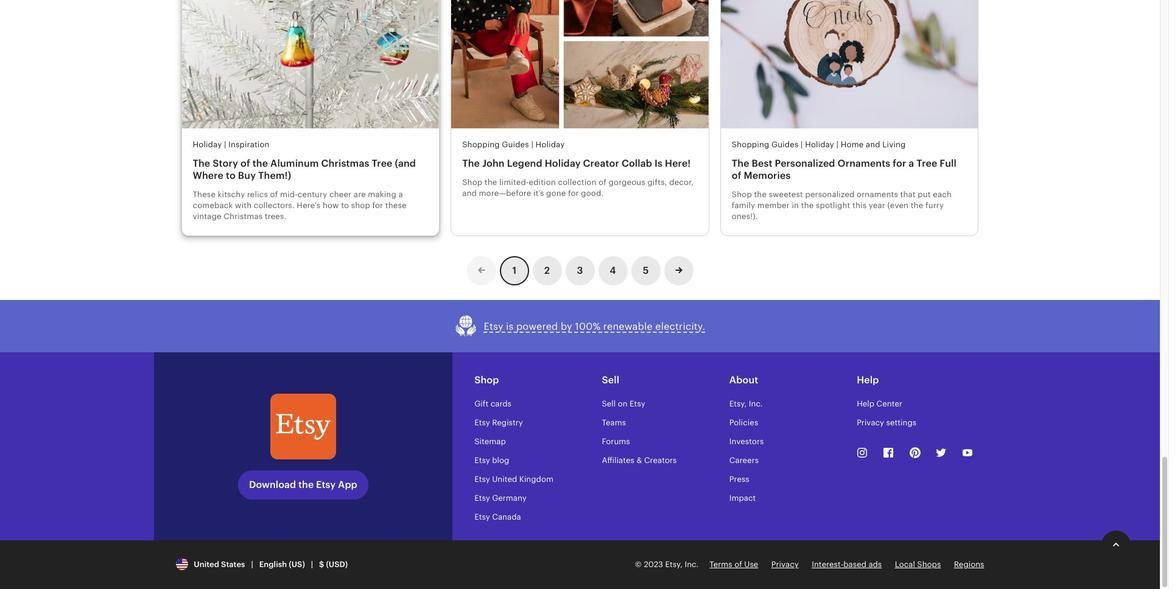 Task type: vqa. For each thing, say whether or not it's contained in the screenshot.
off)
no



Task type: describe. For each thing, give the bounding box(es) containing it.
guides for legend
[[502, 140, 529, 149]]

home and living
[[841, 140, 906, 149]]

download the etsy app
[[249, 479, 357, 491]]

regions button
[[954, 560, 984, 571]]

1 horizontal spatial inc.
[[749, 400, 763, 409]]

gift cards
[[474, 400, 511, 409]]

etsy united kingdom
[[474, 475, 553, 484]]

etsy canada link
[[474, 513, 521, 522]]

john
[[482, 158, 505, 169]]

0 vertical spatial united
[[492, 475, 517, 484]]

download
[[249, 479, 296, 491]]

here's
[[297, 201, 321, 210]]

canada
[[492, 513, 521, 522]]

1 | from the left
[[251, 560, 253, 569]]

it's
[[533, 189, 544, 198]]

terms
[[710, 560, 732, 569]]

holiday up story
[[193, 140, 222, 149]]

etsy for etsy registry
[[474, 419, 490, 428]]

4 link
[[598, 257, 628, 286]]

shopping for john
[[462, 140, 500, 149]]

trees.
[[265, 212, 287, 221]]

ones!).
[[732, 212, 758, 221]]

and inside shop the limited-edition collection of gorgeous gifts, decor, and more—before it's gone for good.
[[462, 189, 477, 198]]

for inside the best personalized ornaments for a tree full of memories
[[893, 158, 906, 169]]

help for help
[[857, 375, 879, 386]]

based
[[844, 560, 867, 569]]

sitemap link
[[474, 437, 506, 447]]

etsy germany link
[[474, 494, 527, 503]]

interest-based ads
[[812, 560, 882, 569]]

interest-
[[812, 560, 844, 569]]

buy
[[238, 170, 256, 181]]

gift cards link
[[474, 400, 511, 409]]

the john legend holiday creator collab is here!
[[462, 158, 691, 169]]

these
[[385, 201, 407, 210]]

etsy for etsy germany
[[474, 494, 490, 503]]

2 | from the left
[[311, 560, 313, 569]]

making
[[368, 190, 396, 199]]

of inside the best personalized ornaments for a tree full of memories
[[732, 170, 742, 181]]

shop the limited-edition collection of gorgeous gifts, decor, and more—before it's gone for good.
[[462, 178, 694, 198]]

member
[[757, 201, 790, 210]]

etsy united kingdom link
[[474, 475, 553, 484]]

etsy registry link
[[474, 419, 523, 428]]

shop for shop the limited-edition collection of gorgeous gifts, decor, and more—before it's gone for good.
[[462, 178, 482, 187]]

help center link
[[857, 400, 902, 409]]

tree for a
[[917, 158, 937, 169]]

forums link
[[602, 437, 630, 447]]

shopping guides for best
[[732, 140, 799, 149]]

in
[[792, 201, 799, 210]]

ornaments
[[838, 158, 891, 169]]

more—before
[[479, 189, 531, 198]]

of left use
[[734, 560, 742, 569]]

the best personalized ornaments for a tree full of memories
[[732, 158, 957, 181]]

living
[[883, 140, 906, 149]]

these kitschy relics of mid-century cheer are making a comeback with collectors. here's how to shop for these vintage christmas trees.
[[193, 190, 407, 221]]

century
[[298, 190, 327, 199]]

press
[[729, 475, 749, 484]]

these
[[193, 190, 216, 199]]

the right download
[[298, 479, 314, 491]]

shop
[[351, 201, 370, 210]]

shops
[[917, 560, 941, 569]]

a inside the best personalized ornaments for a tree full of memories
[[909, 158, 914, 169]]

2 link
[[533, 257, 562, 286]]

guides for personalized
[[772, 140, 799, 149]]

privacy settings
[[857, 419, 917, 428]]

gorgeous
[[609, 178, 645, 187]]

here!
[[665, 158, 691, 169]]

etsy for etsy united kingdom
[[474, 475, 490, 484]]

mid-
[[280, 190, 298, 199]]

christmas inside these kitschy relics of mid-century cheer are making a comeback with collectors. here's how to shop for these vintage christmas trees.
[[224, 212, 263, 221]]

powered
[[516, 321, 558, 332]]

sell for sell on etsy
[[602, 400, 616, 409]]

help center
[[857, 400, 902, 409]]

use
[[744, 560, 758, 569]]

full
[[940, 158, 957, 169]]

3 link
[[565, 257, 595, 286]]

app
[[338, 479, 357, 491]]

personalized
[[805, 190, 855, 199]]

a inside these kitschy relics of mid-century cheer are making a comeback with collectors. here's how to shop for these vintage christmas trees.
[[399, 190, 403, 199]]

collab
[[622, 158, 652, 169]]

cheer
[[329, 190, 352, 199]]

holiday up collection
[[545, 158, 581, 169]]

etsy, inc. link
[[729, 400, 763, 409]]

shopping guides for john
[[462, 140, 529, 149]]

the inside shop the limited-edition collection of gorgeous gifts, decor, and more—before it's gone for good.
[[485, 178, 497, 187]]

(usd)
[[326, 560, 348, 569]]

help for help center
[[857, 400, 875, 409]]

© 2023 etsy, inc.
[[635, 560, 699, 569]]

us image
[[176, 559, 188, 571]]

impact
[[729, 494, 756, 503]]

spotlight
[[816, 201, 850, 210]]

sell for sell
[[602, 375, 619, 386]]

etsy for etsy canada
[[474, 513, 490, 522]]

2023
[[644, 560, 663, 569]]

shopping for best
[[732, 140, 769, 149]]

download the etsy app link
[[238, 471, 368, 500]]

ornaments
[[857, 190, 898, 199]]

careers
[[729, 456, 759, 465]]

collection
[[558, 178, 596, 187]]

family
[[732, 201, 755, 210]]



Task type: locate. For each thing, give the bounding box(es) containing it.
interest-based ads link
[[812, 560, 882, 569]]

limited-
[[499, 178, 529, 187]]

the up buy
[[253, 158, 268, 169]]

2 guides from the left
[[772, 140, 799, 149]]

0 horizontal spatial guides
[[502, 140, 529, 149]]

etsy,
[[729, 400, 747, 409], [665, 560, 683, 569]]

1 vertical spatial a
[[399, 190, 403, 199]]

0 horizontal spatial united
[[194, 560, 219, 569]]

1 shopping from the left
[[462, 140, 500, 149]]

and left more—before
[[462, 189, 477, 198]]

on
[[618, 400, 628, 409]]

gifts,
[[648, 178, 667, 187]]

holiday
[[193, 140, 222, 149], [536, 140, 565, 149], [805, 140, 834, 149], [545, 158, 581, 169]]

&
[[637, 456, 642, 465]]

tree inside the best personalized ornaments for a tree full of memories
[[917, 158, 937, 169]]

1 vertical spatial shop
[[732, 190, 752, 199]]

tree left (and
[[372, 158, 392, 169]]

2 sell from the top
[[602, 400, 616, 409]]

0 horizontal spatial shopping guides
[[462, 140, 529, 149]]

1 vertical spatial privacy
[[771, 560, 799, 569]]

to inside the story of the aluminum christmas tree (and where to buy them!)
[[226, 170, 236, 181]]

sell on etsy link
[[602, 400, 645, 409]]

1 horizontal spatial for
[[568, 189, 579, 198]]

0 horizontal spatial the
[[193, 158, 210, 169]]

united down blog in the bottom left of the page
[[492, 475, 517, 484]]

1 vertical spatial to
[[341, 201, 349, 210]]

etsy left "app"
[[316, 479, 336, 491]]

to inside these kitschy relics of mid-century cheer are making a comeback with collectors. here's how to shop for these vintage christmas trees.
[[341, 201, 349, 210]]

relics
[[247, 190, 268, 199]]

story
[[213, 158, 238, 169]]

etsy down etsy blog
[[474, 475, 490, 484]]

etsy up etsy canada
[[474, 494, 490, 503]]

of up buy
[[241, 158, 250, 169]]

0 vertical spatial help
[[857, 375, 879, 386]]

shop inside shop the limited-edition collection of gorgeous gifts, decor, and more—before it's gone for good.
[[462, 178, 482, 187]]

0 horizontal spatial for
[[372, 201, 383, 210]]

and right home
[[866, 140, 880, 149]]

the up member
[[754, 190, 767, 199]]

etsy left blog in the bottom left of the page
[[474, 456, 490, 465]]

to down story
[[226, 170, 236, 181]]

christmas
[[321, 158, 369, 169], [224, 212, 263, 221]]

0 horizontal spatial privacy
[[771, 560, 799, 569]]

kingdom
[[519, 475, 553, 484]]

privacy for privacy settings
[[857, 419, 884, 428]]

them!)
[[258, 170, 291, 181]]

shop inside shop the sweetest personalized ornaments that put each family member in the spotlight this year (even the furry ones!).
[[732, 190, 752, 199]]

etsy blog
[[474, 456, 509, 465]]

2
[[544, 265, 550, 277]]

regions
[[954, 560, 984, 569]]

impact link
[[729, 494, 756, 503]]

the up where
[[193, 158, 210, 169]]

(us)
[[289, 560, 305, 569]]

1 horizontal spatial christmas
[[321, 158, 369, 169]]

ads
[[869, 560, 882, 569]]

shopping up john
[[462, 140, 500, 149]]

privacy right use
[[771, 560, 799, 569]]

the for the john legend holiday creator collab is here!
[[462, 158, 480, 169]]

0 horizontal spatial etsy,
[[665, 560, 683, 569]]

etsy left canada
[[474, 513, 490, 522]]

etsy is powered by 100% renewable electricity.
[[484, 321, 705, 332]]

electricity.
[[655, 321, 705, 332]]

1 horizontal spatial to
[[341, 201, 349, 210]]

kitschy
[[218, 190, 245, 199]]

shopping up best
[[732, 140, 769, 149]]

holiday up legend
[[536, 140, 565, 149]]

shop up gift
[[474, 375, 499, 386]]

the
[[253, 158, 268, 169], [485, 178, 497, 187], [754, 190, 767, 199], [801, 201, 814, 210], [911, 201, 923, 210], [298, 479, 314, 491]]

holiday up personalized
[[805, 140, 834, 149]]

1 vertical spatial help
[[857, 400, 875, 409]]

5 link
[[631, 257, 660, 286]]

how
[[323, 201, 339, 210]]

for down collection
[[568, 189, 579, 198]]

etsy canada
[[474, 513, 521, 522]]

shopping guides up best
[[732, 140, 799, 149]]

shop for shop
[[474, 375, 499, 386]]

for inside shop the limited-edition collection of gorgeous gifts, decor, and more—before it's gone for good.
[[568, 189, 579, 198]]

©
[[635, 560, 642, 569]]

with
[[235, 201, 252, 210]]

privacy for privacy link
[[771, 560, 799, 569]]

2 horizontal spatial for
[[893, 158, 906, 169]]

settings
[[886, 419, 917, 428]]

of up the good.
[[599, 178, 607, 187]]

are
[[354, 190, 366, 199]]

sell left on
[[602, 400, 616, 409]]

terms of use
[[710, 560, 758, 569]]

to down cheer
[[341, 201, 349, 210]]

etsy right on
[[630, 400, 645, 409]]

careers link
[[729, 456, 759, 465]]

$
[[319, 560, 324, 569]]

2 help from the top
[[857, 400, 875, 409]]

tree
[[372, 158, 392, 169], [917, 158, 937, 169]]

a up these at the left of the page
[[399, 190, 403, 199]]

1 horizontal spatial etsy,
[[729, 400, 747, 409]]

the inside the best personalized ornaments for a tree full of memories
[[732, 158, 749, 169]]

christmas up cheer
[[321, 158, 369, 169]]

for
[[893, 158, 906, 169], [568, 189, 579, 198], [372, 201, 383, 210]]

of left memories
[[732, 170, 742, 181]]

for inside these kitschy relics of mid-century cheer are making a comeback with collectors. here's how to shop for these vintage christmas trees.
[[372, 201, 383, 210]]

the right in
[[801, 201, 814, 210]]

affiliates & creators link
[[602, 456, 677, 465]]

etsy is powered by 100% renewable electricity. button
[[455, 315, 705, 338]]

the
[[193, 158, 210, 169], [462, 158, 480, 169], [732, 158, 749, 169]]

of up collectors.
[[270, 190, 278, 199]]

1 the from the left
[[193, 158, 210, 169]]

the john legend holiday creator collab is here! link
[[462, 158, 698, 170]]

1 horizontal spatial privacy
[[857, 419, 884, 428]]

0 vertical spatial a
[[909, 158, 914, 169]]

1 horizontal spatial and
[[866, 140, 880, 149]]

1 guides from the left
[[502, 140, 529, 149]]

the left john
[[462, 158, 480, 169]]

for down making
[[372, 201, 383, 210]]

help left center
[[857, 400, 875, 409]]

christmas inside the story of the aluminum christmas tree (and where to buy them!)
[[321, 158, 369, 169]]

the inside the john legend holiday creator collab is here! link
[[462, 158, 480, 169]]

etsy inside button
[[484, 321, 503, 332]]

0 horizontal spatial tree
[[372, 158, 392, 169]]

3
[[577, 265, 583, 277]]

inc. up 'policies' on the bottom
[[749, 400, 763, 409]]

of
[[241, 158, 250, 169], [732, 170, 742, 181], [599, 178, 607, 187], [270, 190, 278, 199], [734, 560, 742, 569]]

united
[[492, 475, 517, 484], [194, 560, 219, 569]]

the inside the story of the aluminum christmas tree (and where to buy them!)
[[193, 158, 210, 169]]

guides
[[502, 140, 529, 149], [772, 140, 799, 149]]

0 horizontal spatial a
[[399, 190, 403, 199]]

1 vertical spatial united
[[194, 560, 219, 569]]

1
[[512, 265, 516, 277]]

best
[[752, 158, 773, 169]]

1 vertical spatial for
[[568, 189, 579, 198]]

the down put
[[911, 201, 923, 210]]

1 horizontal spatial united
[[492, 475, 517, 484]]

creators
[[644, 456, 677, 465]]

legend
[[507, 158, 542, 169]]

etsy for etsy blog
[[474, 456, 490, 465]]

4
[[610, 265, 616, 277]]

0 vertical spatial shop
[[462, 178, 482, 187]]

1 sell from the top
[[602, 375, 619, 386]]

home
[[841, 140, 864, 149]]

by
[[561, 321, 572, 332]]

1 horizontal spatial guides
[[772, 140, 799, 149]]

1 tree from the left
[[372, 158, 392, 169]]

| right states
[[251, 560, 253, 569]]

1 shopping guides from the left
[[462, 140, 529, 149]]

1 horizontal spatial shopping guides
[[732, 140, 799, 149]]

christmas down with
[[224, 212, 263, 221]]

sitemap
[[474, 437, 506, 447]]

of inside shop the limited-edition collection of gorgeous gifts, decor, and more—before it's gone for good.
[[599, 178, 607, 187]]

0 vertical spatial christmas
[[321, 158, 369, 169]]

privacy down help center
[[857, 419, 884, 428]]

1 vertical spatial sell
[[602, 400, 616, 409]]

0 vertical spatial to
[[226, 170, 236, 181]]

| left $
[[311, 560, 313, 569]]

united right us icon
[[194, 560, 219, 569]]

1 vertical spatial etsy,
[[665, 560, 683, 569]]

0 vertical spatial and
[[866, 140, 880, 149]]

this
[[853, 201, 867, 210]]

0 vertical spatial for
[[893, 158, 906, 169]]

1 help from the top
[[857, 375, 879, 386]]

(and
[[395, 158, 416, 169]]

the inside the story of the aluminum christmas tree (and where to buy them!)
[[253, 158, 268, 169]]

2 the from the left
[[462, 158, 480, 169]]

etsy left "is"
[[484, 321, 503, 332]]

0 horizontal spatial and
[[462, 189, 477, 198]]

tree left the full
[[917, 158, 937, 169]]

|
[[251, 560, 253, 569], [311, 560, 313, 569]]

guides up personalized
[[772, 140, 799, 149]]

2 shopping guides from the left
[[732, 140, 799, 149]]

etsy for etsy is powered by 100% renewable electricity.
[[484, 321, 503, 332]]

local shops link
[[895, 560, 941, 569]]

the for the best personalized ornaments for a tree full of memories
[[732, 158, 749, 169]]

guides up legend
[[502, 140, 529, 149]]

0 vertical spatial etsy,
[[729, 400, 747, 409]]

affiliates & creators
[[602, 456, 677, 465]]

1 horizontal spatial shopping
[[732, 140, 769, 149]]

shopping guides up john
[[462, 140, 529, 149]]

tree for christmas
[[372, 158, 392, 169]]

shopping
[[462, 140, 500, 149], [732, 140, 769, 149]]

1 horizontal spatial the
[[462, 158, 480, 169]]

that
[[900, 190, 916, 199]]

united states   |   english (us)   |   $ (usd)
[[190, 560, 348, 569]]

0 horizontal spatial inc.
[[685, 560, 699, 569]]

help up help center
[[857, 375, 879, 386]]

1 vertical spatial christmas
[[224, 212, 263, 221]]

2 shopping from the left
[[732, 140, 769, 149]]

personalized
[[775, 158, 835, 169]]

0 vertical spatial privacy
[[857, 419, 884, 428]]

tree inside the story of the aluminum christmas tree (and where to buy them!)
[[372, 158, 392, 169]]

2 vertical spatial for
[[372, 201, 383, 210]]

gift
[[474, 400, 489, 409]]

inc.
[[749, 400, 763, 409], [685, 560, 699, 569]]

0 horizontal spatial to
[[226, 170, 236, 181]]

2 tree from the left
[[917, 158, 937, 169]]

etsy germany
[[474, 494, 527, 503]]

(even
[[888, 201, 909, 210]]

inspiration
[[228, 140, 270, 149]]

press link
[[729, 475, 749, 484]]

a up that
[[909, 158, 914, 169]]

1 horizontal spatial a
[[909, 158, 914, 169]]

a
[[909, 158, 914, 169], [399, 190, 403, 199]]

of inside the story of the aluminum christmas tree (and where to buy them!)
[[241, 158, 250, 169]]

to
[[226, 170, 236, 181], [341, 201, 349, 210]]

the for the story of the aluminum christmas tree (and where to buy them!)
[[193, 158, 210, 169]]

0 horizontal spatial christmas
[[224, 212, 263, 221]]

0 vertical spatial sell
[[602, 375, 619, 386]]

good.
[[581, 189, 604, 198]]

1 horizontal spatial tree
[[917, 158, 937, 169]]

etsy, up 'policies' on the bottom
[[729, 400, 747, 409]]

1 vertical spatial inc.
[[685, 560, 699, 569]]

privacy link
[[771, 560, 799, 569]]

0 horizontal spatial |
[[251, 560, 253, 569]]

etsy down gift
[[474, 419, 490, 428]]

shop down john
[[462, 178, 482, 187]]

for down living
[[893, 158, 906, 169]]

comeback
[[193, 201, 233, 210]]

sweetest
[[769, 190, 803, 199]]

inc. left terms
[[685, 560, 699, 569]]

shop up family
[[732, 190, 752, 199]]

teams
[[602, 419, 626, 428]]

0 horizontal spatial shopping
[[462, 140, 500, 149]]

sell up on
[[602, 375, 619, 386]]

etsy, inc.
[[729, 400, 763, 409]]

edition
[[529, 178, 556, 187]]

2 horizontal spatial the
[[732, 158, 749, 169]]

is
[[655, 158, 663, 169]]

2 vertical spatial shop
[[474, 375, 499, 386]]

3 the from the left
[[732, 158, 749, 169]]

etsy registry
[[474, 419, 523, 428]]

1 vertical spatial and
[[462, 189, 477, 198]]

is
[[506, 321, 514, 332]]

shop for shop the sweetest personalized ornaments that put each family member in the spotlight this year (even the furry ones!).
[[732, 190, 752, 199]]

the up more—before
[[485, 178, 497, 187]]

0 vertical spatial inc.
[[749, 400, 763, 409]]

1 horizontal spatial |
[[311, 560, 313, 569]]

the left best
[[732, 158, 749, 169]]

of inside these kitschy relics of mid-century cheer are making a comeback with collectors. here's how to shop for these vintage christmas trees.
[[270, 190, 278, 199]]

etsy, right the 2023
[[665, 560, 683, 569]]



